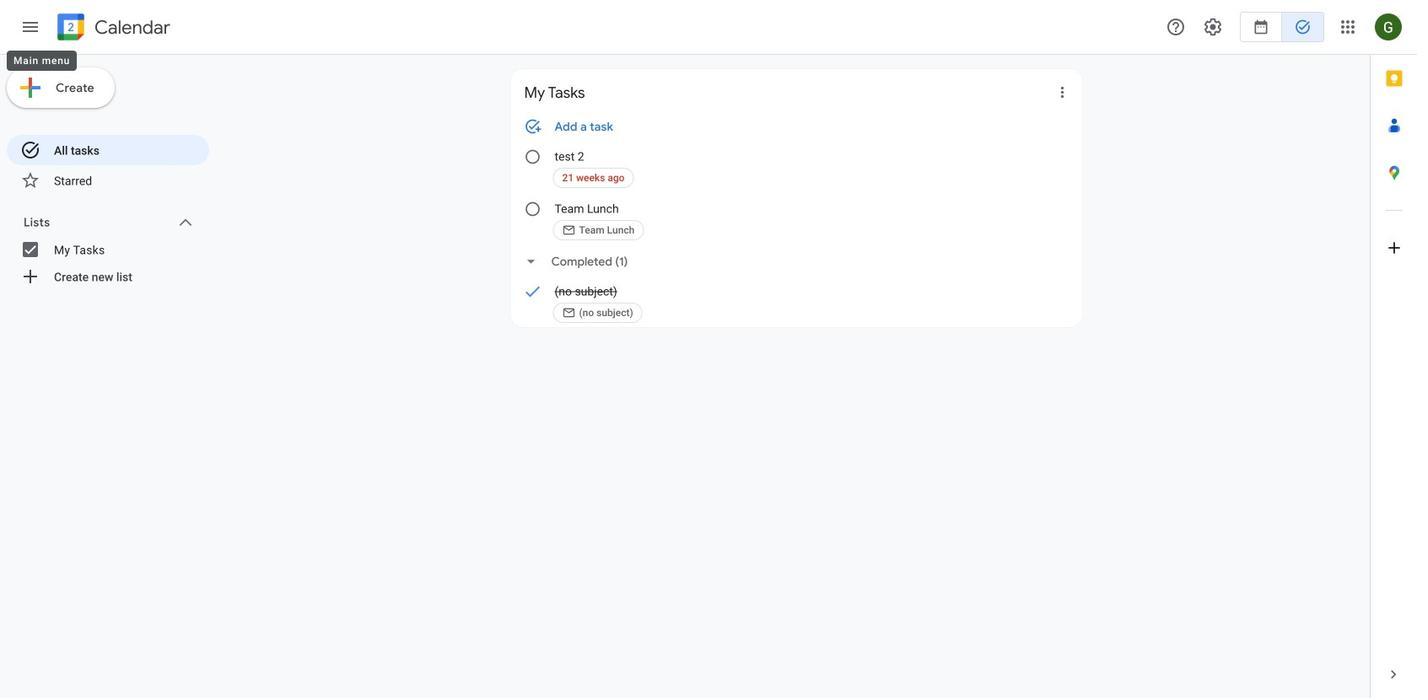 Task type: vqa. For each thing, say whether or not it's contained in the screenshot.
heading in the top left of the page in CALENDAR element
yes



Task type: locate. For each thing, give the bounding box(es) containing it.
calendar element
[[54, 10, 170, 47]]

heading
[[91, 17, 170, 38]]

settings menu image
[[1204, 17, 1224, 37]]

tab list
[[1372, 55, 1418, 652]]

heading inside calendar element
[[91, 17, 170, 38]]

support menu image
[[1166, 17, 1187, 37]]



Task type: describe. For each thing, give the bounding box(es) containing it.
tasks sidebar image
[[20, 17, 41, 37]]



